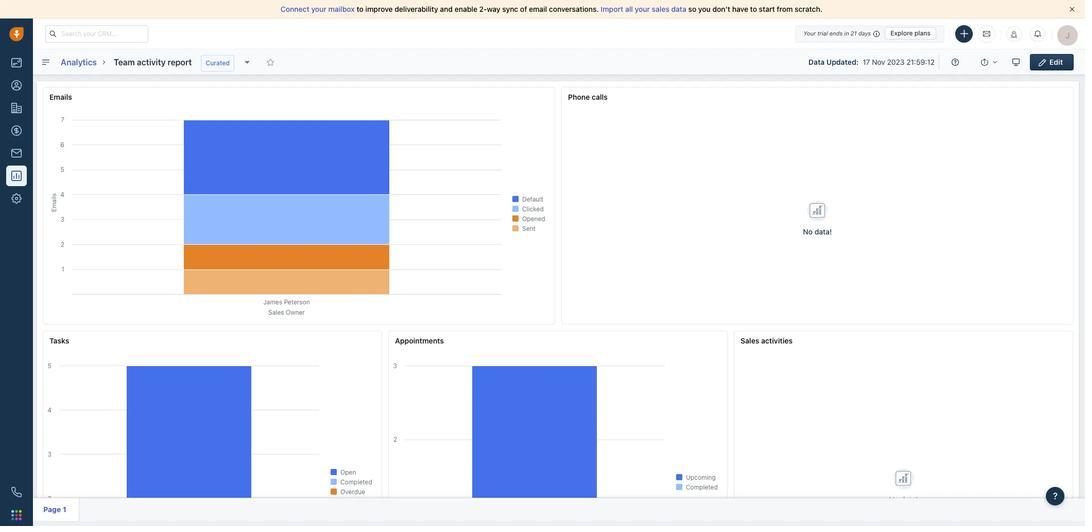 Task type: locate. For each thing, give the bounding box(es) containing it.
phone element
[[6, 483, 27, 503]]

21
[[851, 30, 857, 37]]

way
[[487, 5, 500, 13]]

2 your from the left
[[635, 5, 650, 13]]

ends
[[830, 30, 843, 37]]

conversations.
[[549, 5, 599, 13]]

to left start in the top right of the page
[[750, 5, 757, 13]]

your left mailbox on the left top of the page
[[311, 5, 326, 13]]

1 horizontal spatial to
[[750, 5, 757, 13]]

your right all at right top
[[635, 5, 650, 13]]

connect
[[281, 5, 309, 13]]

explore
[[891, 29, 913, 37]]

your
[[311, 5, 326, 13], [635, 5, 650, 13]]

0 horizontal spatial to
[[357, 5, 364, 13]]

to
[[357, 5, 364, 13], [750, 5, 757, 13]]

start
[[759, 5, 775, 13]]

what's new image
[[1010, 31, 1018, 38]]

2-
[[479, 5, 487, 13]]

connect your mailbox to improve deliverability and enable 2-way sync of email conversations. import all your sales data so you don't have to start from scratch.
[[281, 5, 823, 13]]

freshworks switcher image
[[11, 511, 22, 521]]

mailbox
[[328, 5, 355, 13]]

1 your from the left
[[311, 5, 326, 13]]

Search your CRM... text field
[[45, 25, 148, 42]]

your
[[804, 30, 816, 37]]

1 horizontal spatial your
[[635, 5, 650, 13]]

your trial ends in 21 days
[[804, 30, 871, 37]]

data
[[671, 5, 686, 13]]

to right mailbox on the left top of the page
[[357, 5, 364, 13]]

0 horizontal spatial your
[[311, 5, 326, 13]]

days
[[859, 30, 871, 37]]

of
[[520, 5, 527, 13]]

sync
[[502, 5, 518, 13]]

phone image
[[11, 488, 22, 498]]

explore plans link
[[885, 27, 936, 40]]



Task type: describe. For each thing, give the bounding box(es) containing it.
enable
[[455, 5, 477, 13]]

trial
[[818, 30, 828, 37]]

have
[[732, 5, 748, 13]]

2 to from the left
[[750, 5, 757, 13]]

plans
[[915, 29, 931, 37]]

import
[[601, 5, 623, 13]]

sales
[[652, 5, 669, 13]]

import all your sales data link
[[601, 5, 688, 13]]

improve
[[365, 5, 393, 13]]

don't
[[713, 5, 730, 13]]

close image
[[1070, 7, 1075, 12]]

so
[[688, 5, 696, 13]]

scratch.
[[795, 5, 823, 13]]

from
[[777, 5, 793, 13]]

email
[[529, 5, 547, 13]]

deliverability
[[395, 5, 438, 13]]

connect your mailbox link
[[281, 5, 357, 13]]

you
[[698, 5, 711, 13]]

1 to from the left
[[357, 5, 364, 13]]

explore plans
[[891, 29, 931, 37]]

all
[[625, 5, 633, 13]]

and
[[440, 5, 453, 13]]

in
[[844, 30, 849, 37]]

send email image
[[983, 29, 990, 38]]



Task type: vqa. For each thing, say whether or not it's contained in the screenshot.
5th Quick- from the top of the page
no



